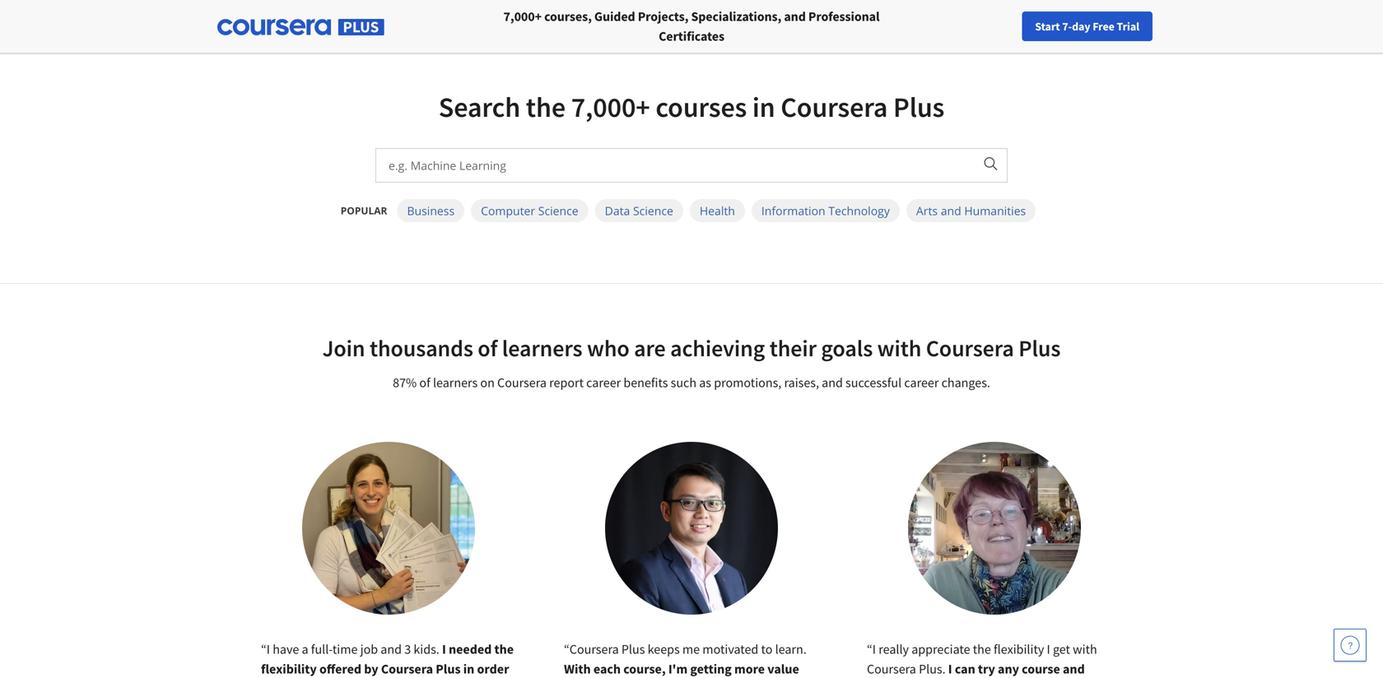 Task type: locate. For each thing, give the bounding box(es) containing it.
health button
[[690, 199, 745, 222]]

computer science button
[[471, 199, 588, 222]]

of up on
[[478, 334, 498, 363]]

the
[[526, 89, 566, 125], [495, 642, 514, 658]]

and right arts
[[941, 203, 962, 219]]

by
[[364, 661, 378, 678]]

courses,
[[544, 8, 592, 25]]

coursera
[[781, 89, 888, 125], [926, 334, 1014, 363], [497, 375, 547, 391], [570, 642, 619, 658], [381, 661, 433, 678]]

arts and humanities
[[916, 203, 1026, 219]]

of
[[478, 334, 498, 363], [419, 375, 430, 391]]

time
[[333, 642, 358, 658]]

2 i from the left
[[442, 642, 446, 658]]

1 horizontal spatial i
[[442, 642, 446, 658]]

i for needed
[[442, 642, 446, 658]]

career down who
[[586, 375, 621, 391]]

1 horizontal spatial learners
[[502, 334, 583, 363]]

have
[[273, 642, 299, 658]]

motivated
[[703, 642, 759, 658]]

thousands
[[370, 334, 473, 363]]

achieving
[[670, 334, 765, 363]]

computer
[[481, 203, 535, 219]]

1 vertical spatial learners
[[433, 375, 478, 391]]

science inside computer science button
[[538, 203, 579, 219]]

0 horizontal spatial science
[[538, 203, 579, 219]]

1 science from the left
[[538, 203, 579, 219]]

information technology button
[[752, 199, 900, 222]]

learners up report
[[502, 334, 583, 363]]

0 horizontal spatial career
[[586, 375, 621, 391]]

learner image inés k. image
[[908, 442, 1081, 615]]

and right raises,
[[822, 375, 843, 391]]

needed
[[449, 642, 492, 658]]

0 horizontal spatial the
[[495, 642, 514, 658]]

career down the with
[[905, 375, 939, 391]]

in
[[753, 89, 775, 125], [463, 661, 475, 678]]

professional
[[809, 8, 880, 25]]

science
[[538, 203, 579, 219], [633, 203, 673, 219]]

87% of learners on coursera report career benefits such as promotions, raises, and successful career changes.
[[393, 375, 991, 391]]

0 horizontal spatial of
[[419, 375, 430, 391]]

0 horizontal spatial learners
[[433, 375, 478, 391]]

full-
[[311, 642, 333, 658]]

1 horizontal spatial science
[[633, 203, 673, 219]]

1 vertical spatial in
[[463, 661, 475, 678]]

on
[[480, 375, 495, 391]]

science right data
[[633, 203, 673, 219]]

coursera plus keeps me motivated to learn. with each course, i'm getting more value
[[564, 642, 807, 679]]

in down needed
[[463, 661, 475, 678]]

i
[[267, 642, 270, 658], [442, 642, 446, 658]]

0 vertical spatial 7,000+
[[504, 8, 542, 25]]

1 i from the left
[[267, 642, 270, 658]]

0 vertical spatial of
[[478, 334, 498, 363]]

start 7-day free trial
[[1035, 19, 1140, 34]]

data science
[[605, 203, 673, 219]]

in inside i needed the flexibility offered by coursera plus in orde
[[463, 661, 475, 678]]

1 horizontal spatial of
[[478, 334, 498, 363]]

1 vertical spatial the
[[495, 642, 514, 658]]

data
[[605, 203, 630, 219]]

of right 87%
[[419, 375, 430, 391]]

2 career from the left
[[905, 375, 939, 391]]

science right computer
[[538, 203, 579, 219]]

join
[[323, 334, 365, 363]]

specializations,
[[691, 8, 782, 25]]

the right search
[[526, 89, 566, 125]]

report
[[549, 375, 584, 391]]

such
[[671, 375, 697, 391]]

who
[[587, 334, 630, 363]]

plus
[[894, 89, 945, 125], [1019, 334, 1061, 363], [622, 642, 645, 658], [436, 661, 461, 678]]

with
[[564, 661, 591, 678]]

7,000+
[[504, 8, 542, 25], [571, 89, 650, 125]]

i right kids.
[[442, 642, 446, 658]]

are
[[634, 334, 666, 363]]

coursera plus image
[[217, 19, 385, 36]]

new
[[1080, 19, 1102, 34]]

and left professional
[[784, 8, 806, 25]]

start
[[1035, 19, 1060, 34]]

0 horizontal spatial 7,000+
[[504, 8, 542, 25]]

value
[[768, 661, 799, 678]]

in right courses
[[753, 89, 775, 125]]

benefits
[[624, 375, 668, 391]]

1 vertical spatial of
[[419, 375, 430, 391]]

0 horizontal spatial i
[[267, 642, 270, 658]]

raises,
[[784, 375, 819, 391]]

i needed the flexibility offered by coursera plus in orde
[[261, 642, 514, 679]]

arts
[[916, 203, 938, 219]]

arts and humanities button
[[907, 199, 1036, 222]]

science inside data science button
[[633, 203, 673, 219]]

and
[[784, 8, 806, 25], [941, 203, 962, 219], [822, 375, 843, 391], [381, 642, 402, 658]]

promotions,
[[714, 375, 782, 391]]

career
[[586, 375, 621, 391], [905, 375, 939, 391]]

and inside the 7,000+ courses, guided projects, specializations, and professional certificates
[[784, 8, 806, 25]]

87%
[[393, 375, 417, 391]]

courses
[[656, 89, 747, 125]]

1 horizontal spatial 7,000+
[[571, 89, 650, 125]]

0 vertical spatial the
[[526, 89, 566, 125]]

with
[[878, 334, 922, 363]]

science for computer science
[[538, 203, 579, 219]]

kids.
[[414, 642, 440, 658]]

learners
[[502, 334, 583, 363], [433, 375, 478, 391]]

2 science from the left
[[633, 203, 673, 219]]

1 vertical spatial 7,000+
[[571, 89, 650, 125]]

find your new career link
[[1024, 16, 1144, 37]]

0 horizontal spatial in
[[463, 661, 475, 678]]

the right needed
[[495, 642, 514, 658]]

i inside i needed the flexibility offered by coursera plus in orde
[[442, 642, 446, 658]]

None search field
[[226, 10, 622, 43]]

information technology
[[762, 203, 890, 219]]

search
[[439, 89, 521, 125]]

1 horizontal spatial career
[[905, 375, 939, 391]]

plus inside coursera plus keeps me motivated to learn. with each course, i'm getting more value
[[622, 642, 645, 658]]

i left have
[[267, 642, 270, 658]]

and inside arts and humanities button
[[941, 203, 962, 219]]

1 horizontal spatial in
[[753, 89, 775, 125]]

1 horizontal spatial the
[[526, 89, 566, 125]]

learners left on
[[433, 375, 478, 391]]



Task type: vqa. For each thing, say whether or not it's contained in the screenshot.
the to
yes



Task type: describe. For each thing, give the bounding box(es) containing it.
flexibility
[[261, 661, 317, 678]]

join thousands of learners who are achieving their goals with coursera plus
[[323, 334, 1061, 363]]

plus inside i needed the flexibility offered by coursera plus in orde
[[436, 661, 461, 678]]

trial
[[1117, 19, 1140, 34]]

day
[[1072, 19, 1091, 34]]

a
[[302, 642, 308, 658]]

help center image
[[1341, 636, 1360, 656]]

i for have
[[267, 642, 270, 658]]

and left "3" in the left of the page
[[381, 642, 402, 658]]

0 vertical spatial in
[[753, 89, 775, 125]]

successful
[[846, 375, 902, 391]]

technology
[[829, 203, 890, 219]]

computer science
[[481, 203, 579, 219]]

business button
[[397, 199, 465, 222]]

7,000+ inside the 7,000+ courses, guided projects, specializations, and professional certificates
[[504, 8, 542, 25]]

their
[[770, 334, 817, 363]]

coursera inside i needed the flexibility offered by coursera plus in orde
[[381, 661, 433, 678]]

job
[[360, 642, 378, 658]]

career
[[1104, 19, 1136, 34]]

course,
[[624, 661, 666, 678]]

7,000+ courses, guided projects, specializations, and professional certificates
[[504, 8, 880, 44]]

me
[[683, 642, 700, 658]]

i have a full-time job and 3 kids.
[[267, 642, 442, 658]]

learner image shi jie f. image
[[605, 442, 778, 615]]

free
[[1093, 19, 1115, 34]]

search the 7,000+ courses in coursera plus
[[439, 89, 945, 125]]

1 career from the left
[[586, 375, 621, 391]]

health
[[700, 203, 735, 219]]

as
[[699, 375, 712, 391]]

projects,
[[638, 8, 689, 25]]

science for data science
[[633, 203, 673, 219]]

learner image abigail p. image
[[302, 442, 475, 615]]

the inside i needed the flexibility offered by coursera plus in orde
[[495, 642, 514, 658]]

to
[[761, 642, 773, 658]]

coursera inside coursera plus keeps me motivated to learn. with each course, i'm getting more value
[[570, 642, 619, 658]]

popular
[[341, 204, 387, 217]]

i'm
[[669, 661, 688, 678]]

3
[[404, 642, 411, 658]]

your
[[1056, 19, 1078, 34]]

data science button
[[595, 199, 683, 222]]

find your new career
[[1032, 19, 1136, 34]]

each
[[594, 661, 621, 678]]

guided
[[594, 8, 635, 25]]

find
[[1032, 19, 1054, 34]]

start 7-day free trial button
[[1022, 12, 1153, 41]]

goals
[[821, 334, 873, 363]]

offered
[[319, 661, 362, 678]]

getting
[[690, 661, 732, 678]]

business
[[407, 203, 455, 219]]

more
[[735, 661, 765, 678]]

0 vertical spatial learners
[[502, 334, 583, 363]]

changes.
[[942, 375, 991, 391]]

7-
[[1063, 19, 1072, 34]]

learn.
[[775, 642, 807, 658]]

keeps
[[648, 642, 680, 658]]

information
[[762, 203, 826, 219]]

humanities
[[965, 203, 1026, 219]]

certificates
[[659, 28, 725, 44]]

Search the 7,000+ courses in Coursera Plus text field
[[376, 149, 973, 182]]



